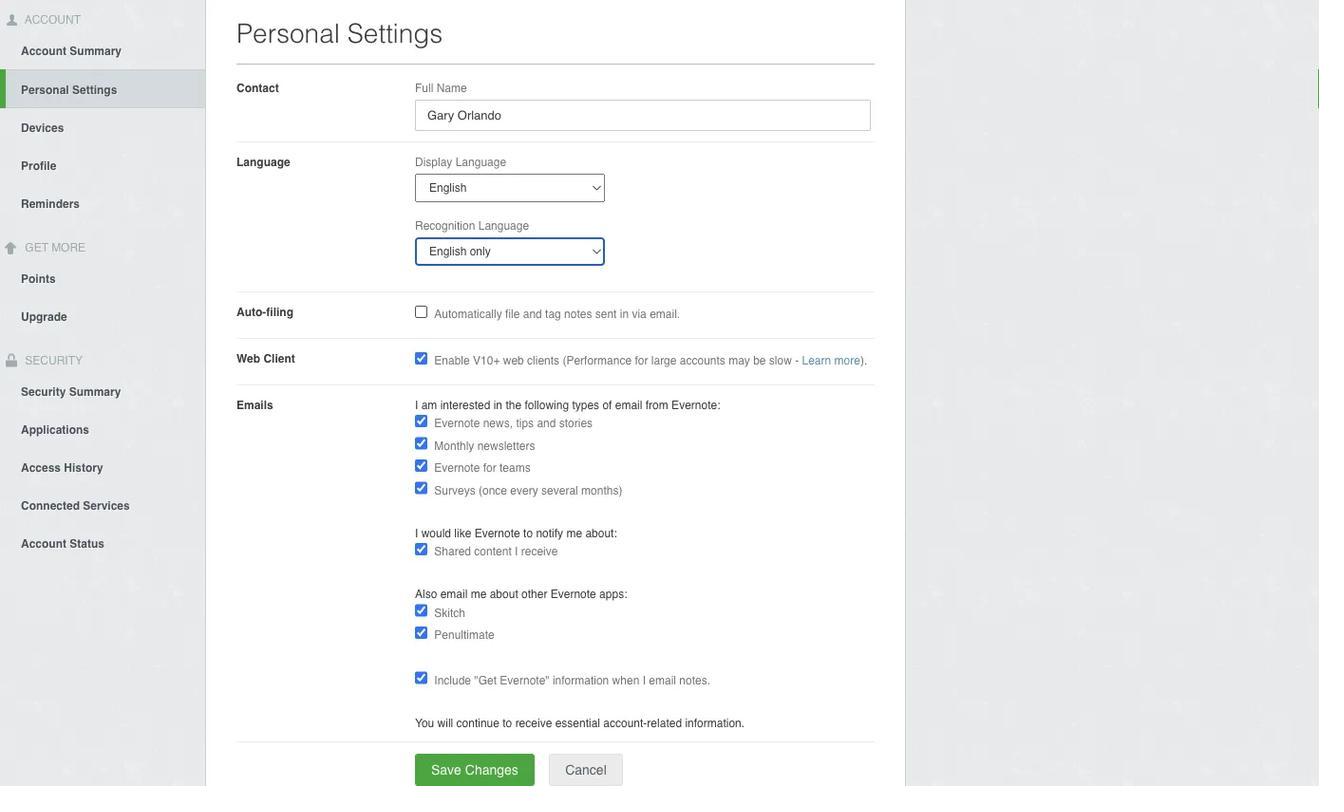 Task type: describe. For each thing, give the bounding box(es) containing it.
1 vertical spatial email
[[441, 588, 468, 601]]

display language
[[415, 155, 506, 169]]

devices
[[21, 121, 64, 135]]

web
[[237, 352, 260, 365]]

may
[[729, 354, 750, 368]]

from
[[646, 399, 669, 412]]

notes.
[[680, 674, 711, 687]]

v10+
[[473, 354, 500, 368]]

account-
[[604, 717, 647, 730]]

points link
[[0, 259, 205, 297]]

1 vertical spatial me
[[471, 588, 487, 601]]

also email me about other evernote apps:
[[415, 588, 628, 601]]

(performance
[[563, 354, 632, 368]]

surveys (once every several months)
[[435, 484, 623, 497]]

enable v10+ web clients (performance for large accounts may be slow - learn more ).
[[435, 354, 868, 368]]

when
[[612, 674, 640, 687]]

like
[[454, 527, 472, 540]]

several
[[542, 484, 578, 497]]

evernote up surveys
[[435, 462, 480, 475]]

history
[[64, 461, 103, 474]]

following
[[525, 399, 569, 412]]

Skitch checkbox
[[415, 605, 428, 617]]

clients
[[527, 354, 560, 368]]

reminders link
[[0, 184, 205, 222]]

personal settings link
[[6, 69, 205, 108]]

automatically file and tag notes sent in via email.
[[435, 308, 680, 321]]

Include "Get Evernote" information when I email notes. checkbox
[[415, 672, 428, 685]]

services
[[83, 499, 130, 512]]

shared content i receive
[[435, 545, 558, 559]]

account summary link
[[0, 31, 205, 69]]

applications
[[21, 423, 89, 436]]

access history
[[21, 461, 103, 474]]

i would like evernote to notify me about:
[[415, 527, 617, 540]]

0 vertical spatial and
[[523, 308, 542, 321]]

learn
[[802, 354, 832, 368]]

every
[[511, 484, 538, 497]]

2 vertical spatial email
[[649, 674, 676, 687]]

via
[[632, 308, 647, 321]]

contact
[[237, 81, 279, 95]]

language for recognition
[[479, 219, 529, 232]]

emails
[[237, 399, 273, 412]]

-
[[795, 354, 799, 368]]

would
[[422, 527, 451, 540]]

devices link
[[0, 108, 205, 146]]

1 vertical spatial receive
[[516, 717, 552, 730]]

large
[[652, 354, 677, 368]]

security summary link
[[0, 372, 205, 410]]

Shared content I receive checkbox
[[415, 543, 428, 556]]

notes
[[564, 308, 592, 321]]

i am interested in the following types of email from evernote:
[[415, 399, 721, 412]]

stories
[[559, 417, 593, 430]]

0 vertical spatial email
[[615, 399, 643, 412]]

display
[[415, 155, 453, 169]]

account status link
[[0, 524, 205, 562]]

more
[[51, 241, 86, 254]]

language for display
[[456, 155, 506, 169]]

summary for account summary
[[70, 44, 122, 58]]

essential
[[555, 717, 600, 730]]

you
[[415, 717, 434, 730]]

continue
[[457, 717, 500, 730]]

surveys
[[435, 484, 476, 497]]

1 vertical spatial and
[[537, 417, 556, 430]]

upgrade link
[[0, 297, 205, 335]]

include "get evernote" information when i email notes.
[[435, 674, 711, 687]]

penultimate
[[435, 629, 495, 642]]

web client
[[237, 352, 295, 365]]

account for account
[[22, 13, 81, 27]]

recognition language
[[415, 219, 529, 232]]

filing
[[266, 305, 294, 319]]

account for account summary
[[21, 44, 67, 58]]

of
[[603, 399, 612, 412]]

web
[[503, 354, 524, 368]]

1 horizontal spatial for
[[635, 354, 648, 368]]

0 horizontal spatial in
[[494, 399, 503, 412]]

newsletters
[[478, 439, 535, 453]]

auto-
[[237, 305, 266, 319]]

Evernote news, tips and stories checkbox
[[415, 415, 428, 428]]

evernote:
[[672, 399, 721, 412]]

account for account status
[[21, 537, 67, 550]]

points
[[21, 272, 56, 286]]

sent
[[596, 308, 617, 321]]

i down i would like evernote to notify me about:
[[515, 545, 518, 559]]

"get
[[474, 674, 497, 687]]



Task type: vqa. For each thing, say whether or not it's contained in the screenshot.
the bottom the Settings
yes



Task type: locate. For each thing, give the bounding box(es) containing it.
account
[[22, 13, 81, 27], [21, 44, 67, 58], [21, 537, 67, 550]]

0 horizontal spatial personal
[[21, 83, 69, 97]]

summary up the applications link
[[69, 385, 121, 398]]

Surveys (once every several months) checkbox
[[415, 482, 428, 495]]

1 horizontal spatial email
[[615, 399, 643, 412]]

0 vertical spatial in
[[620, 308, 629, 321]]

slow
[[769, 354, 792, 368]]

1 horizontal spatial to
[[524, 527, 533, 540]]

learn more link
[[802, 354, 861, 368]]

Automatically file and tag notes sent in via email. checkbox
[[415, 306, 428, 318]]

evernote for teams
[[435, 462, 531, 475]]

1 horizontal spatial settings
[[347, 18, 443, 48]]

information.
[[685, 717, 745, 730]]

1 vertical spatial summary
[[69, 385, 121, 398]]

summary up personal settings link
[[70, 44, 122, 58]]

auto-filing
[[237, 305, 294, 319]]

account up account summary
[[22, 13, 81, 27]]

evernote
[[435, 417, 480, 430], [435, 462, 480, 475], [475, 527, 520, 540], [551, 588, 596, 601]]

1 vertical spatial account
[[21, 44, 67, 58]]

1 horizontal spatial me
[[567, 527, 583, 540]]

1 horizontal spatial personal
[[237, 18, 340, 48]]

profile link
[[0, 146, 205, 184]]

0 horizontal spatial settings
[[72, 83, 117, 97]]

2 horizontal spatial email
[[649, 674, 676, 687]]

also
[[415, 588, 437, 601]]

receive down evernote"
[[516, 717, 552, 730]]

reminders
[[21, 197, 80, 211]]

to
[[524, 527, 533, 540], [503, 717, 512, 730]]

account up personal settings link
[[21, 44, 67, 58]]

0 vertical spatial summary
[[70, 44, 122, 58]]

i
[[415, 399, 418, 412], [415, 527, 418, 540], [515, 545, 518, 559], [643, 674, 646, 687]]

to right continue
[[503, 717, 512, 730]]

get
[[25, 241, 48, 254]]

get more
[[22, 241, 86, 254]]

be
[[754, 354, 766, 368]]

news,
[[483, 417, 513, 430]]

0 horizontal spatial to
[[503, 717, 512, 730]]

the
[[506, 399, 522, 412]]

Penultimate checkbox
[[415, 627, 428, 639]]

0 vertical spatial settings
[[347, 18, 443, 48]]

about:
[[586, 527, 617, 540]]

i right when
[[643, 674, 646, 687]]

upgrade
[[21, 310, 67, 324]]

i left the am
[[415, 399, 418, 412]]

1 vertical spatial personal settings
[[21, 83, 117, 97]]

settings up full
[[347, 18, 443, 48]]

me right notify
[[567, 527, 583, 540]]

1 horizontal spatial in
[[620, 308, 629, 321]]

0 vertical spatial for
[[635, 354, 648, 368]]

0 horizontal spatial personal settings
[[21, 83, 117, 97]]

tips
[[516, 417, 534, 430]]

content
[[474, 545, 512, 559]]

0 vertical spatial personal
[[237, 18, 340, 48]]

shared
[[435, 545, 471, 559]]

evernote down interested
[[435, 417, 480, 430]]

email up skitch
[[441, 588, 468, 601]]

0 horizontal spatial email
[[441, 588, 468, 601]]

1 vertical spatial settings
[[72, 83, 117, 97]]

enable
[[435, 354, 470, 368]]

personal settings inside personal settings link
[[21, 83, 117, 97]]

for left large at top
[[635, 354, 648, 368]]

0 horizontal spatial for
[[483, 462, 497, 475]]

security summary
[[21, 385, 121, 398]]

account down connected
[[21, 537, 67, 550]]

personal
[[237, 18, 340, 48], [21, 83, 69, 97]]

1 vertical spatial personal
[[21, 83, 69, 97]]

receive down notify
[[521, 545, 558, 559]]

0 vertical spatial to
[[524, 527, 533, 540]]

include
[[435, 674, 471, 687]]

0 vertical spatial account
[[22, 13, 81, 27]]

1 horizontal spatial personal settings
[[237, 18, 443, 48]]

i up shared content i receive option
[[415, 527, 418, 540]]

(once
[[479, 484, 507, 497]]

email.
[[650, 308, 680, 321]]

None checkbox
[[415, 352, 428, 365]]

1 vertical spatial in
[[494, 399, 503, 412]]

personal up "devices"
[[21, 83, 69, 97]]

more
[[835, 354, 861, 368]]

account summary
[[21, 44, 122, 58]]

monthly
[[435, 439, 474, 453]]

connected
[[21, 499, 80, 512]]

receive
[[521, 545, 558, 559], [516, 717, 552, 730]]

teams
[[500, 462, 531, 475]]

evernote news, tips and stories
[[435, 417, 593, 430]]

monthly newsletters
[[435, 439, 535, 453]]

None submit
[[415, 754, 535, 787]]

0 vertical spatial personal settings
[[237, 18, 443, 48]]

months)
[[582, 484, 623, 497]]

recognition
[[415, 219, 475, 232]]

about
[[490, 588, 519, 601]]

automatically
[[435, 308, 502, 321]]

security up applications
[[21, 385, 66, 398]]

evernote right other
[[551, 588, 596, 601]]

Full Name text field
[[415, 100, 871, 131]]

will
[[438, 717, 453, 730]]

and down following
[[537, 417, 556, 430]]

and
[[523, 308, 542, 321], [537, 417, 556, 430]]

None button
[[549, 754, 623, 787]]

client
[[264, 352, 295, 365]]

personal inside personal settings link
[[21, 83, 69, 97]]

accounts
[[680, 354, 726, 368]]

skitch
[[435, 607, 466, 620]]

).
[[861, 354, 868, 368]]

email right of
[[615, 399, 643, 412]]

Monthly newsletters checkbox
[[415, 438, 428, 450]]

tag
[[545, 308, 561, 321]]

full name
[[415, 81, 467, 95]]

and right file at left top
[[523, 308, 542, 321]]

for up (once
[[483, 462, 497, 475]]

personal settings
[[237, 18, 443, 48], [21, 83, 117, 97]]

language down 'contact' at the top of page
[[237, 155, 290, 169]]

file
[[506, 308, 520, 321]]

security for security summary
[[21, 385, 66, 398]]

me left about at the bottom left
[[471, 588, 487, 601]]

2 vertical spatial account
[[21, 537, 67, 550]]

1 vertical spatial security
[[21, 385, 66, 398]]

in left 'via'
[[620, 308, 629, 321]]

access history link
[[0, 448, 205, 486]]

summary for security summary
[[69, 385, 121, 398]]

security for security
[[22, 354, 83, 367]]

security up security summary in the left of the page
[[22, 354, 83, 367]]

0 vertical spatial receive
[[521, 545, 558, 559]]

1 vertical spatial for
[[483, 462, 497, 475]]

profile
[[21, 159, 56, 173]]

connected services link
[[0, 486, 205, 524]]

evernote"
[[500, 674, 550, 687]]

interested
[[441, 399, 491, 412]]

0 horizontal spatial me
[[471, 588, 487, 601]]

to left notify
[[524, 527, 533, 540]]

0 vertical spatial security
[[22, 354, 83, 367]]

related
[[647, 717, 682, 730]]

email left notes.
[[649, 674, 676, 687]]

you will continue to receive essential account-related information.
[[415, 717, 745, 730]]

evernote up the shared content i receive
[[475, 527, 520, 540]]

language
[[237, 155, 290, 169], [456, 155, 506, 169], [479, 219, 529, 232]]

connected services
[[21, 499, 130, 512]]

settings up devices link
[[72, 83, 117, 97]]

apps:
[[600, 588, 628, 601]]

name
[[437, 81, 467, 95]]

security
[[22, 354, 83, 367], [21, 385, 66, 398]]

Evernote for teams checkbox
[[415, 460, 428, 472]]

me
[[567, 527, 583, 540], [471, 588, 487, 601]]

in left the
[[494, 399, 503, 412]]

0 vertical spatial me
[[567, 527, 583, 540]]

language right recognition
[[479, 219, 529, 232]]

notify
[[536, 527, 564, 540]]

language right 'display'
[[456, 155, 506, 169]]

personal up 'contact' at the top of page
[[237, 18, 340, 48]]

1 vertical spatial to
[[503, 717, 512, 730]]

am
[[422, 399, 437, 412]]

access
[[21, 461, 61, 474]]

for
[[635, 354, 648, 368], [483, 462, 497, 475]]



